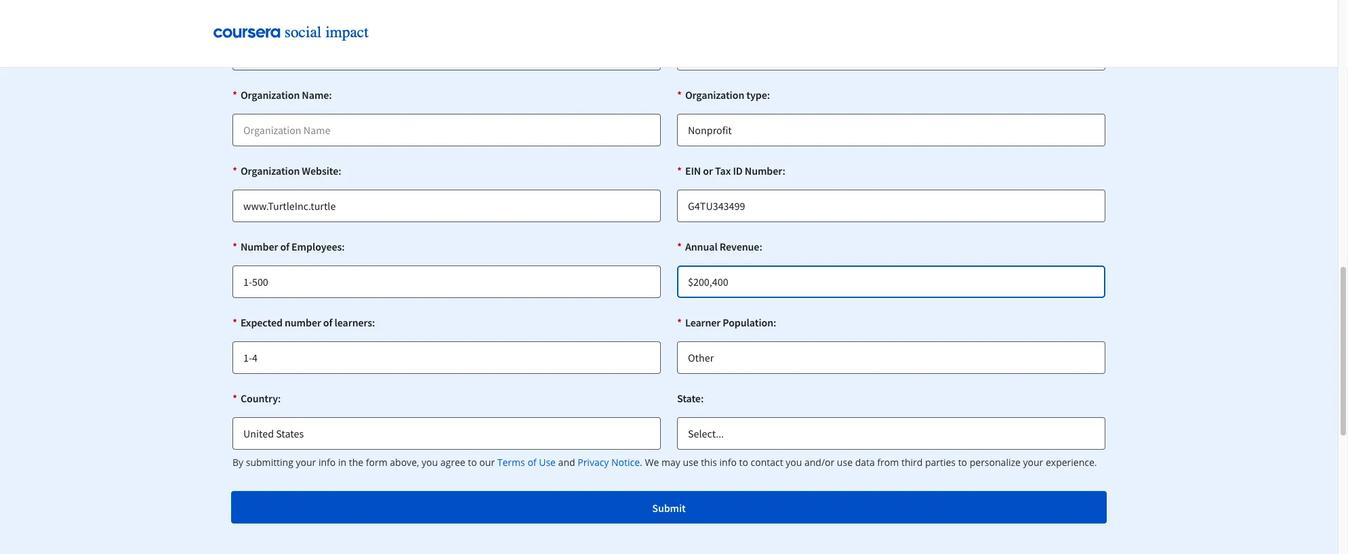 Task type: vqa. For each thing, say whether or not it's contained in the screenshot.
2nd your
yes



Task type: describe. For each thing, give the bounding box(es) containing it.
by submitting your info in the form above, you agree to our terms of use and privacy notice . we may use this info to contact you and/or use data from third parties to personalize your experience.
[[233, 457, 1097, 469]]

* expected number of learners:
[[233, 316, 375, 330]]

by
[[233, 457, 243, 469]]

example@email.com email field
[[233, 38, 661, 71]]

1 to from the left
[[739, 457, 748, 469]]

number
[[241, 240, 278, 254]]

* number of employees:
[[233, 240, 345, 254]]

* for * organization name:
[[233, 88, 237, 102]]

expected
[[241, 316, 283, 330]]

2 use from the left
[[837, 457, 853, 469]]

2 your from the left
[[1023, 457, 1044, 469]]

this
[[701, 457, 717, 469]]

or
[[703, 164, 713, 178]]

above,
[[390, 457, 419, 469]]

address:
[[269, 13, 308, 26]]

0 horizontal spatial of
[[280, 240, 289, 254]]

learners:
[[335, 316, 375, 330]]

1 use from the left
[[683, 457, 699, 469]]

* for * learner population:
[[677, 316, 682, 330]]

* country:
[[233, 392, 281, 406]]

tax
[[715, 164, 731, 178]]

name:
[[302, 88, 332, 102]]

* for * organization website:
[[233, 164, 237, 178]]

Job Title text field
[[677, 38, 1106, 71]]

email
[[241, 13, 267, 26]]

third
[[902, 457, 923, 469]]

organization for organization name:
[[241, 88, 300, 102]]

website:
[[302, 164, 341, 178]]

ein
[[685, 164, 701, 178]]

annual
[[685, 240, 718, 254]]

organization for organization website:
[[241, 164, 300, 178]]

form
[[366, 457, 388, 469]]

* for * annual revenue:
[[677, 240, 682, 254]]

type:
[[747, 88, 770, 102]]

privacy notice link
[[578, 456, 640, 470]]

submit
[[652, 502, 686, 516]]

number:
[[745, 164, 786, 178]]

submitting
[[246, 457, 293, 469]]

privacy notice
[[578, 457, 640, 469]]

learner
[[685, 316, 721, 330]]

www.example.org text field
[[233, 190, 661, 223]]

* organization website:
[[233, 164, 341, 178]]



Task type: locate. For each thing, give the bounding box(es) containing it.
of
[[280, 240, 289, 254], [323, 316, 333, 330]]

country:
[[241, 392, 281, 406]]

to left contact
[[739, 457, 748, 469]]

the
[[349, 457, 363, 469]]

revenue:
[[720, 240, 762, 254]]

terms of use link
[[497, 456, 556, 470]]

use left this
[[683, 457, 699, 469]]

info
[[319, 457, 336, 469], [720, 457, 737, 469]]

organization
[[241, 88, 300, 102], [685, 88, 745, 102], [241, 164, 300, 178]]

employees:
[[292, 240, 345, 254]]

* for * ein or tax id number:
[[677, 164, 682, 178]]

state:
[[677, 392, 704, 406]]

* annual revenue:
[[677, 240, 762, 254]]

social impact logo image
[[214, 25, 376, 42]]

parties
[[925, 457, 956, 469]]

number
[[285, 316, 321, 330]]

organization left type: at the right
[[685, 88, 745, 102]]

you right above,
[[422, 457, 438, 469]]

our
[[480, 457, 495, 469]]

agree to
[[441, 457, 477, 469]]

1 horizontal spatial of
[[323, 316, 333, 330]]

1 vertical spatial of
[[323, 316, 333, 330]]

your
[[296, 457, 316, 469], [1023, 457, 1044, 469]]

your left in
[[296, 457, 316, 469]]

organization left website:
[[241, 164, 300, 178]]

1 horizontal spatial your
[[1023, 457, 1044, 469]]

. we
[[640, 457, 659, 469]]

1 you from the left
[[422, 457, 438, 469]]

* for * expected number of learners:
[[233, 316, 237, 330]]

contact
[[751, 457, 783, 469]]

1 horizontal spatial info
[[720, 457, 737, 469]]

info left in
[[319, 457, 336, 469]]

and/or
[[805, 457, 835, 469]]

data
[[855, 457, 875, 469]]

Organization Name text field
[[233, 114, 661, 147]]

* for * organization type:
[[677, 88, 682, 102]]

use
[[683, 457, 699, 469], [837, 457, 853, 469]]

* email address:
[[233, 13, 308, 26]]

may
[[662, 457, 681, 469]]

0 horizontal spatial info
[[319, 457, 336, 469]]

to
[[739, 457, 748, 469], [958, 457, 968, 469]]

None text field
[[677, 266, 1106, 299]]

*
[[233, 13, 237, 26], [233, 88, 237, 102], [677, 88, 682, 102], [233, 164, 237, 178], [677, 164, 682, 178], [233, 240, 237, 254], [677, 240, 682, 254], [233, 316, 237, 330], [677, 316, 682, 330], [233, 392, 237, 406]]

population:
[[723, 316, 776, 330]]

of right number
[[323, 316, 333, 330]]

id
[[733, 164, 743, 178]]

2 info from the left
[[720, 457, 737, 469]]

* organization name:
[[233, 88, 332, 102]]

0 horizontal spatial your
[[296, 457, 316, 469]]

2 you from the left
[[786, 457, 802, 469]]

experience.
[[1046, 457, 1097, 469]]

* learner population:
[[677, 316, 776, 330]]

to right parties
[[958, 457, 968, 469]]

you left and/or
[[786, 457, 802, 469]]

1 info from the left
[[319, 457, 336, 469]]

1 your from the left
[[296, 457, 316, 469]]

1 horizontal spatial use
[[837, 457, 853, 469]]

* for * number of employees:
[[233, 240, 237, 254]]

* ein or tax id number:
[[677, 164, 786, 178]]

1 horizontal spatial you
[[786, 457, 802, 469]]

in
[[338, 457, 346, 469]]

terms of
[[497, 457, 537, 469]]

use
[[539, 457, 556, 469]]

organization left name:
[[241, 88, 300, 102]]

your right personalize on the right of page
[[1023, 457, 1044, 469]]

1 horizontal spatial to
[[958, 457, 968, 469]]

organization for organization type:
[[685, 88, 745, 102]]

0 horizontal spatial to
[[739, 457, 748, 469]]

0 vertical spatial of
[[280, 240, 289, 254]]

of right the number
[[280, 240, 289, 254]]

from
[[878, 457, 899, 469]]

0 horizontal spatial use
[[683, 457, 699, 469]]

* organization type:
[[677, 88, 770, 102]]

submit button
[[231, 492, 1107, 524]]

0 horizontal spatial you
[[422, 457, 438, 469]]

* for * country:
[[233, 392, 237, 406]]

2 to from the left
[[958, 457, 968, 469]]

use left the data
[[837, 457, 853, 469]]

None text field
[[677, 190, 1106, 223]]

you
[[422, 457, 438, 469], [786, 457, 802, 469]]

personalize
[[970, 457, 1021, 469]]

* for * email address:
[[233, 13, 237, 26]]

info right this
[[720, 457, 737, 469]]

and
[[558, 457, 575, 469]]



